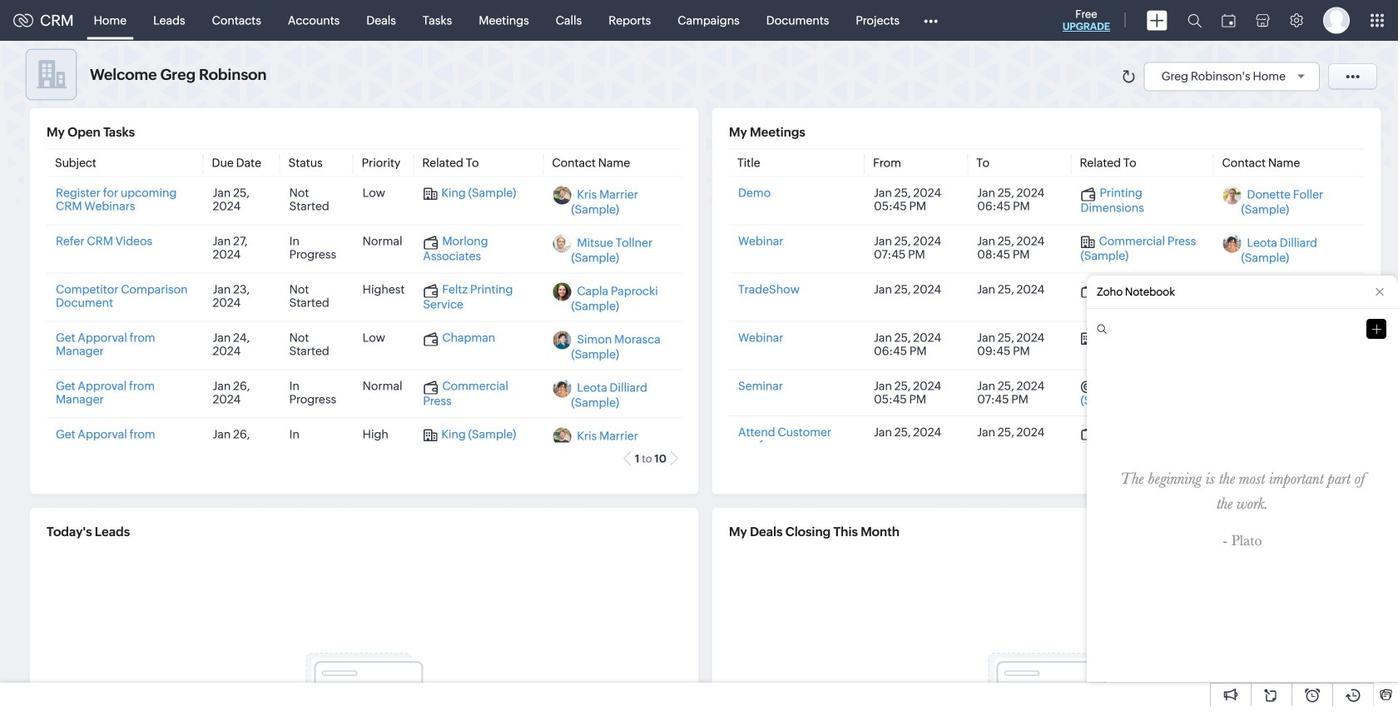 Task type: vqa. For each thing, say whether or not it's contained in the screenshot.
Shipping corresponding to Shipping Code
no



Task type: describe. For each thing, give the bounding box(es) containing it.
profile image
[[1324, 7, 1350, 34]]

search element
[[1178, 0, 1212, 41]]

profile element
[[1314, 0, 1360, 40]]

search image
[[1188, 13, 1202, 27]]



Task type: locate. For each thing, give the bounding box(es) containing it.
logo image
[[13, 14, 33, 27]]

Other Modules field
[[913, 7, 949, 34]]

create menu image
[[1147, 10, 1168, 30]]

create menu element
[[1137, 0, 1178, 40]]

calendar image
[[1222, 14, 1236, 27]]



